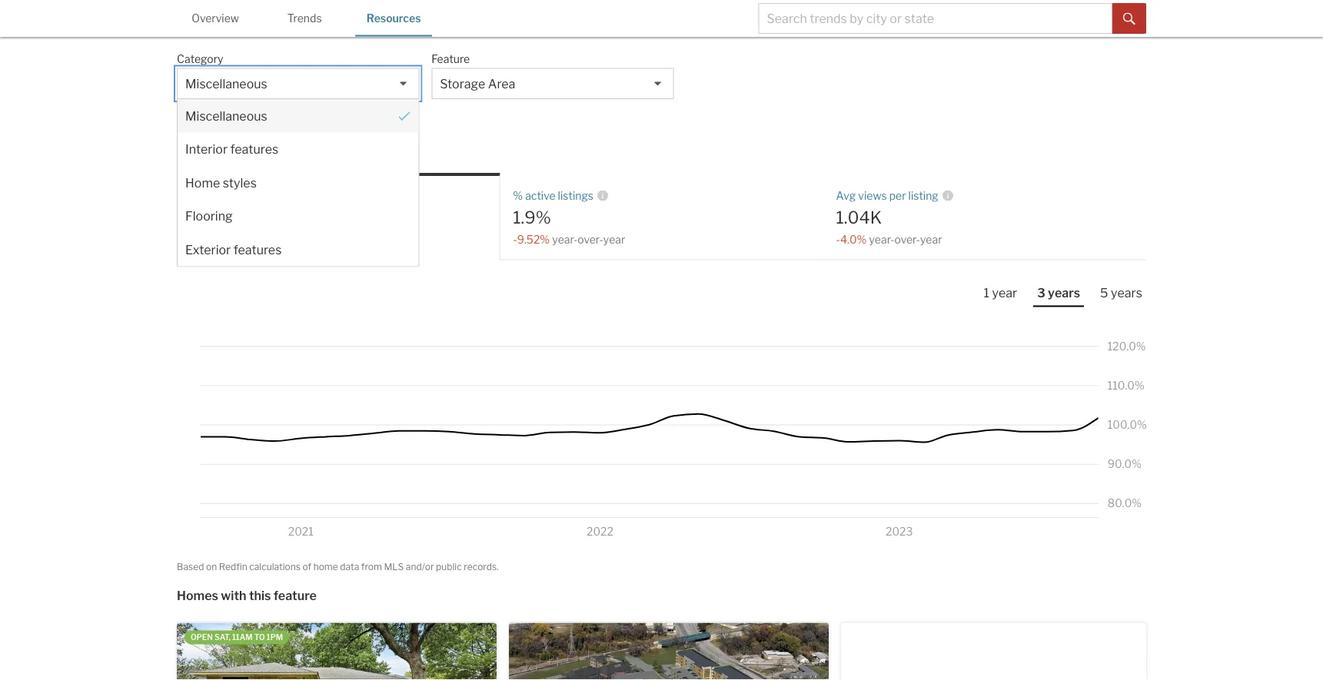 Task type: vqa. For each thing, say whether or not it's contained in the screenshot.
the right Storage
yes



Task type: locate. For each thing, give the bounding box(es) containing it.
years inside button
[[1111, 286, 1142, 301]]

trends link
[[266, 0, 343, 35]]

home
[[185, 175, 220, 190]]

miscellaneous down category
[[185, 76, 267, 91]]

year inside 1.04k -4.0% year-over-year
[[920, 233, 942, 246]]

years inside "button"
[[1048, 286, 1080, 301]]

open
[[191, 633, 213, 642]]

miscellaneous element
[[178, 99, 418, 132]]

years right 3
[[1048, 286, 1080, 301]]

overview link
[[177, 0, 254, 35]]

year- right 4.0%
[[869, 233, 895, 246]]

on
[[206, 561, 217, 572]]

year inside sale-to-list ratio 101.8% +4.9% year-over-year
[[276, 233, 298, 246]]

0 horizontal spatial years
[[1048, 286, 1080, 301]]

years right 5 on the right of page
[[1111, 286, 1142, 301]]

over- down per
[[895, 233, 920, 246]]

redfin
[[219, 561, 247, 572]]

listing
[[908, 189, 939, 202]]

flooring
[[185, 209, 233, 224]]

dialog
[[177, 98, 419, 267]]

1
[[984, 286, 990, 301]]

2 over- from the left
[[578, 233, 603, 246]]

1 over- from the left
[[250, 233, 276, 246]]

+4.9%
[[190, 233, 222, 246]]

year- for 1.04k
[[869, 233, 895, 246]]

views
[[858, 189, 887, 202]]

submit search image
[[1123, 13, 1136, 25]]

this
[[249, 589, 271, 604]]

features right exterior
[[233, 242, 282, 257]]

years for 5 years
[[1111, 286, 1142, 301]]

over- for 1.9%
[[578, 233, 603, 246]]

1 year
[[984, 286, 1017, 301]]

- down 1.9%
[[513, 233, 517, 246]]

miscellaneous up 'interior features'
[[185, 108, 267, 123]]

0 horizontal spatial storage area
[[177, 13, 283, 34]]

storage area up category
[[177, 13, 283, 34]]

year- inside 1.04k -4.0% year-over-year
[[869, 233, 895, 246]]

0 horizontal spatial area
[[245, 13, 283, 34]]

listings
[[558, 189, 594, 202]]

0 vertical spatial area
[[245, 13, 283, 34]]

storage
[[177, 13, 241, 34], [440, 76, 485, 91]]

1 vertical spatial miscellaneous
[[185, 108, 267, 123]]

3 years
[[1037, 286, 1080, 301]]

ratio
[[249, 189, 273, 202]]

photo of 1529 compton st, dallas, tx 75203 image
[[509, 623, 829, 680]]

0 vertical spatial features
[[230, 142, 278, 157]]

0 horizontal spatial -
[[513, 233, 517, 246]]

- inside the 1.9% -9.52% year-over-year
[[513, 233, 517, 246]]

2 miscellaneous from the top
[[185, 108, 267, 123]]

5 years button
[[1096, 285, 1146, 306]]

- inside 1.04k -4.0% year-over-year
[[836, 233, 840, 246]]

1 horizontal spatial -
[[836, 233, 840, 246]]

2 years from the left
[[1111, 286, 1142, 301]]

avg
[[836, 189, 856, 202]]

1 vertical spatial storage area
[[440, 76, 515, 91]]

3 year- from the left
[[869, 233, 895, 246]]

1.04k -4.0% year-over-year
[[836, 207, 942, 246]]

years
[[1048, 286, 1080, 301], [1111, 286, 1142, 301]]

over-
[[250, 233, 276, 246], [578, 233, 603, 246], [895, 233, 920, 246]]

area
[[245, 13, 283, 34], [488, 76, 515, 91]]

over- down listings
[[578, 233, 603, 246]]

year- right 9.52%
[[552, 233, 578, 246]]

storage down feature at the top of page
[[440, 76, 485, 91]]

based on redfin calculations of home data from mls and/or public records.
[[177, 561, 499, 572]]

1 vertical spatial area
[[488, 76, 515, 91]]

%
[[513, 189, 523, 202]]

101.8%
[[190, 207, 248, 228]]

exterior features
[[185, 242, 282, 257]]

0 horizontal spatial year-
[[224, 233, 250, 246]]

2 year- from the left
[[552, 233, 578, 246]]

year
[[276, 233, 298, 246], [603, 233, 625, 246], [920, 233, 942, 246], [992, 286, 1017, 301]]

year- down 101.8%
[[224, 233, 250, 246]]

-
[[513, 233, 517, 246], [836, 233, 840, 246]]

year inside button
[[992, 286, 1017, 301]]

0 vertical spatial storage area
[[177, 13, 283, 34]]

- for 1.04k
[[836, 233, 840, 246]]

11am
[[232, 633, 253, 642]]

year-
[[224, 233, 250, 246], [552, 233, 578, 246], [869, 233, 895, 246]]

features
[[230, 142, 278, 157], [233, 242, 282, 257]]

9.52%
[[517, 233, 550, 246]]

- down 1.04k
[[836, 233, 840, 246]]

2 - from the left
[[836, 233, 840, 246]]

1 vertical spatial storage
[[440, 76, 485, 91]]

features up styles at the left top of the page
[[230, 142, 278, 157]]

0 vertical spatial storage
[[177, 13, 241, 34]]

year- inside the 1.9% -9.52% year-over-year
[[552, 233, 578, 246]]

1 horizontal spatial years
[[1111, 286, 1142, 301]]

2 horizontal spatial over-
[[895, 233, 920, 246]]

1 vertical spatial features
[[233, 242, 282, 257]]

area left "trends"
[[245, 13, 283, 34]]

1 year button
[[980, 285, 1021, 306]]

over- down the ratio
[[250, 233, 276, 246]]

1 - from the left
[[513, 233, 517, 246]]

feature
[[432, 52, 470, 66]]

feature
[[274, 589, 317, 604]]

with
[[221, 589, 246, 604]]

year inside the 1.9% -9.52% year-over-year
[[603, 233, 625, 246]]

to
[[254, 633, 265, 642]]

storage up category
[[177, 13, 241, 34]]

3
[[1037, 286, 1045, 301]]

over- for 1.04k
[[895, 233, 920, 246]]

3 over- from the left
[[895, 233, 920, 246]]

2 horizontal spatial year-
[[869, 233, 895, 246]]

over- inside the 1.9% -9.52% year-over-year
[[578, 233, 603, 246]]

miscellaneous
[[185, 76, 267, 91], [185, 108, 267, 123]]

list box
[[177, 68, 419, 267]]

over- inside 1.04k -4.0% year-over-year
[[895, 233, 920, 246]]

data
[[340, 561, 359, 572]]

0 vertical spatial miscellaneous
[[185, 76, 267, 91]]

1 horizontal spatial over-
[[578, 233, 603, 246]]

1 years from the left
[[1048, 286, 1080, 301]]

0 horizontal spatial over-
[[250, 233, 276, 246]]

storage area
[[177, 13, 283, 34], [440, 76, 515, 91]]

1 year- from the left
[[224, 233, 250, 246]]

1 horizontal spatial area
[[488, 76, 515, 91]]

1 horizontal spatial year-
[[552, 233, 578, 246]]

storage area down feature at the top of page
[[440, 76, 515, 91]]

area down feature element
[[488, 76, 515, 91]]



Task type: describe. For each thing, give the bounding box(es) containing it.
1 horizontal spatial storage area
[[440, 76, 515, 91]]

5 years
[[1100, 286, 1142, 301]]

4.0%
[[840, 233, 867, 246]]

feature element
[[432, 45, 666, 68]]

5
[[1100, 286, 1108, 301]]

records.
[[464, 561, 499, 572]]

mls
[[384, 561, 404, 572]]

dialog containing miscellaneous
[[177, 98, 419, 267]]

features for interior features
[[230, 142, 278, 157]]

1pm
[[267, 633, 283, 642]]

overview
[[192, 12, 239, 25]]

resources
[[366, 12, 421, 25]]

year- for 1.9%
[[552, 233, 578, 246]]

of
[[303, 561, 311, 572]]

interior
[[185, 142, 228, 157]]

sale-to-list ratio 101.8% +4.9% year-over-year
[[190, 189, 298, 246]]

homes with this feature
[[177, 589, 317, 604]]

- for 1.9%
[[513, 233, 517, 246]]

category
[[177, 52, 223, 66]]

trends
[[287, 12, 322, 25]]

years for 3 years
[[1048, 286, 1080, 301]]

3 years button
[[1033, 285, 1084, 307]]

1.9%
[[513, 207, 551, 228]]

Search trends by city or state search field
[[759, 3, 1112, 34]]

calculations
[[249, 561, 301, 572]]

sale-
[[190, 189, 216, 202]]

public
[[436, 561, 462, 572]]

home styles
[[185, 175, 257, 190]]

styles
[[223, 175, 257, 190]]

active
[[525, 189, 556, 202]]

homes
[[177, 589, 218, 604]]

based
[[177, 561, 204, 572]]

miscellaneous inside miscellaneous element
[[185, 108, 267, 123]]

to-
[[216, 189, 231, 202]]

over- inside sale-to-list ratio 101.8% +4.9% year-over-year
[[250, 233, 276, 246]]

open sat, 11am to 1pm
[[191, 633, 283, 642]]

list box containing miscellaneous
[[177, 68, 419, 267]]

list
[[231, 189, 247, 202]]

1.9% -9.52% year-over-year
[[513, 207, 625, 246]]

% active listings
[[513, 189, 594, 202]]

1 horizontal spatial storage
[[440, 76, 485, 91]]

1.04k
[[836, 207, 882, 228]]

features for exterior features
[[233, 242, 282, 257]]

exterior
[[185, 242, 231, 257]]

avg views per listing
[[836, 189, 939, 202]]

photo of 1821 greendale dr, dallas, tx 75217 image
[[177, 623, 497, 680]]

per
[[889, 189, 906, 202]]

interior features
[[185, 142, 278, 157]]

home
[[313, 561, 338, 572]]

and/or
[[406, 561, 434, 572]]

1 miscellaneous from the top
[[185, 76, 267, 91]]

sat,
[[214, 633, 231, 642]]

from
[[361, 561, 382, 572]]

resources link
[[355, 0, 432, 35]]

0 horizontal spatial storage
[[177, 13, 241, 34]]

year- inside sale-to-list ratio 101.8% +4.9% year-over-year
[[224, 233, 250, 246]]

category element
[[177, 45, 412, 68]]



